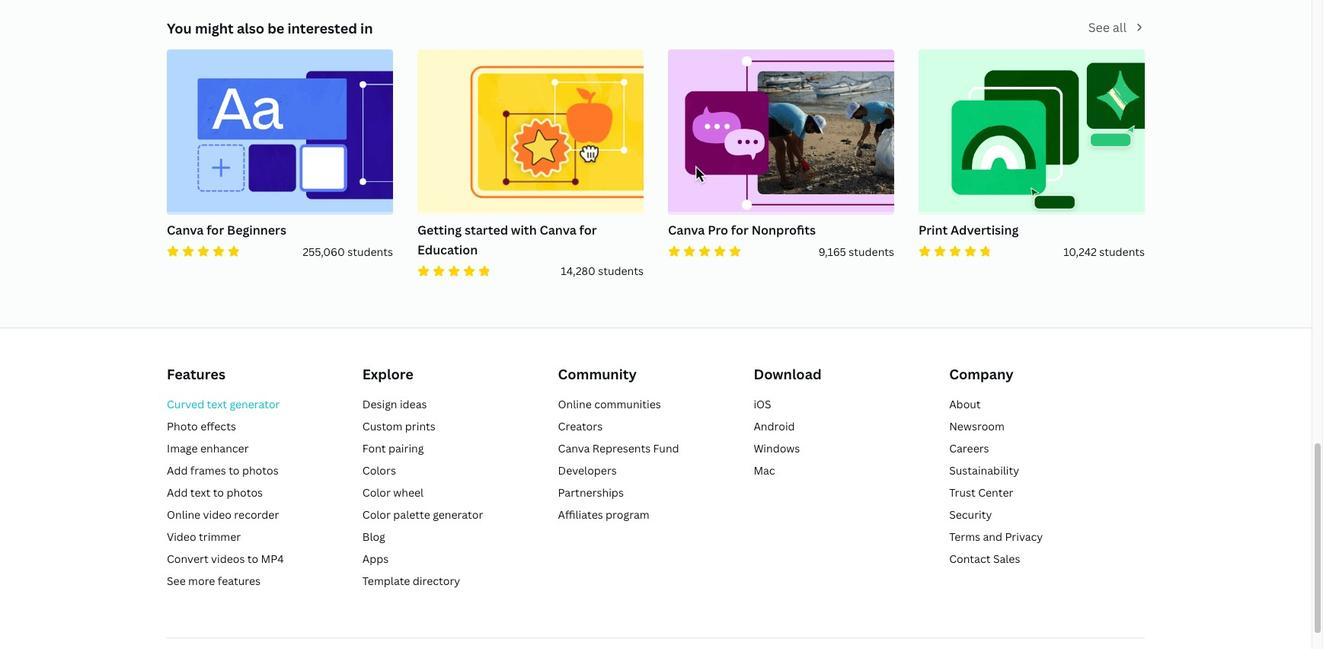 Task type: vqa. For each thing, say whether or not it's contained in the screenshot.


Task type: describe. For each thing, give the bounding box(es) containing it.
add text to photos link
[[167, 485, 263, 500]]

be
[[268, 19, 285, 37]]

features
[[167, 365, 226, 384]]

you might also be interested in
[[167, 19, 373, 37]]

company
[[950, 365, 1014, 384]]

generator inside design ideas custom prints font pairing colors color wheel color palette generator blog apps template directory
[[433, 507, 484, 522]]

9,165
[[819, 244, 847, 259]]

print
[[919, 222, 948, 239]]

canva inside "online communities creators canva represents fund developers partnerships affiliates program"
[[558, 441, 590, 456]]

android
[[754, 419, 795, 433]]

video
[[167, 529, 196, 544]]

color wheel link
[[363, 485, 424, 500]]

canva for beginners
[[167, 222, 287, 239]]

pro
[[708, 222, 729, 239]]

communities
[[595, 397, 661, 411]]

creators
[[558, 419, 603, 433]]

careers
[[950, 441, 990, 456]]

font
[[363, 441, 386, 456]]

partnerships
[[558, 485, 624, 500]]

online inside curved text generator photo effects image enhancer add frames to photos add text to photos online video recorder video trimmer convert videos to mp4 see more features
[[167, 507, 201, 522]]

creators link
[[558, 419, 603, 433]]

privacy
[[1006, 529, 1044, 544]]

online inside "online communities creators canva represents fund developers partnerships affiliates program"
[[558, 397, 592, 411]]

students for getting started with canva for education
[[599, 264, 644, 278]]

blog link
[[363, 529, 386, 544]]

you
[[167, 19, 192, 37]]

about
[[950, 397, 981, 411]]

advertising
[[951, 222, 1019, 239]]

generator inside curved text generator photo effects image enhancer add frames to photos add text to photos online video recorder video trimmer convert videos to mp4 see more features
[[230, 397, 280, 411]]

education
[[418, 241, 478, 258]]

curved text generator link
[[167, 397, 280, 411]]

template
[[363, 574, 410, 588]]

prints
[[405, 419, 436, 433]]

canva represents fund link
[[558, 441, 680, 456]]

255,060 students
[[303, 244, 393, 259]]

features
[[218, 574, 261, 588]]

nonprofits
[[752, 222, 816, 239]]

newsroom link
[[950, 419, 1005, 433]]

canva left pro
[[668, 222, 705, 239]]

video
[[203, 507, 232, 522]]

ds lp course thumbnails (1) image
[[167, 50, 393, 215]]

with
[[511, 222, 537, 239]]

directory
[[413, 574, 461, 588]]

affiliates
[[558, 507, 603, 522]]

trust center link
[[950, 485, 1014, 500]]

0 vertical spatial text
[[207, 397, 227, 411]]

14,280 students
[[561, 264, 644, 278]]

1 for from the left
[[207, 222, 224, 239]]

might
[[195, 19, 234, 37]]

0 vertical spatial photos
[[242, 463, 279, 478]]

apps
[[363, 552, 389, 566]]

0 vertical spatial see
[[1089, 19, 1111, 36]]

center
[[979, 485, 1014, 500]]

android link
[[754, 419, 795, 433]]

community
[[558, 365, 637, 384]]

terms
[[950, 529, 981, 544]]

online communities creators canva represents fund developers partnerships affiliates program
[[558, 397, 680, 522]]

download
[[754, 365, 822, 384]]

about link
[[950, 397, 981, 411]]

design ideas custom prints font pairing colors color wheel color palette generator blog apps template directory
[[363, 397, 484, 588]]

see all
[[1089, 19, 1127, 36]]

image
[[167, 441, 198, 456]]

canva for beginners link
[[167, 221, 393, 244]]

effects
[[201, 419, 236, 433]]

partnerships link
[[558, 485, 624, 500]]

custom
[[363, 419, 403, 433]]

apps link
[[363, 552, 389, 566]]

255,060
[[303, 244, 345, 259]]

2 add from the top
[[167, 485, 188, 500]]

canva pro for nonprofits image
[[668, 50, 895, 215]]

10,242 students
[[1064, 244, 1146, 259]]

color palette generator link
[[363, 507, 484, 522]]

explore
[[363, 365, 414, 384]]

online communities link
[[558, 397, 661, 411]]

sustainability link
[[950, 463, 1020, 478]]

print advertising link
[[919, 221, 1146, 244]]

9,165 students
[[819, 244, 895, 259]]

developers link
[[558, 463, 617, 478]]

represents
[[593, 441, 651, 456]]

wheel
[[394, 485, 424, 500]]

0 horizontal spatial to
[[213, 485, 224, 500]]

custom prints link
[[363, 419, 436, 433]]

students for canva pro for nonprofits
[[849, 244, 895, 259]]



Task type: locate. For each thing, give the bounding box(es) containing it.
generator right palette
[[433, 507, 484, 522]]

developers
[[558, 463, 617, 478]]

to left the mp4
[[248, 552, 259, 566]]

1 vertical spatial generator
[[433, 507, 484, 522]]

1 vertical spatial see
[[167, 574, 186, 588]]

1 vertical spatial to
[[213, 485, 224, 500]]

started
[[465, 222, 508, 239]]

1 horizontal spatial see
[[1089, 19, 1111, 36]]

canva pro for nonprofits
[[668, 222, 816, 239]]

2 horizontal spatial to
[[248, 552, 259, 566]]

about newsroom careers sustainability trust center security terms and privacy contact sales
[[950, 397, 1044, 566]]

for right pro
[[732, 222, 749, 239]]

palette
[[394, 507, 431, 522]]

color down colors at the bottom left of the page
[[363, 485, 391, 500]]

2 vertical spatial to
[[248, 552, 259, 566]]

text up the effects
[[207, 397, 227, 411]]

color
[[363, 485, 391, 500], [363, 507, 391, 522]]

canva left beginners
[[167, 222, 204, 239]]

ios
[[754, 397, 772, 411]]

getting started with canva for education
[[418, 222, 597, 258]]

security link
[[950, 507, 993, 522]]

to down enhancer
[[229, 463, 240, 478]]

0 horizontal spatial online
[[167, 507, 201, 522]]

video trimmer link
[[167, 529, 241, 544]]

0 vertical spatial generator
[[230, 397, 280, 411]]

careers link
[[950, 441, 990, 456]]

0 horizontal spatial see
[[167, 574, 186, 588]]

frames
[[190, 463, 226, 478]]

0 vertical spatial color
[[363, 485, 391, 500]]

contact sales link
[[950, 552, 1021, 566]]

font pairing link
[[363, 441, 424, 456]]

students for print advertising
[[1100, 244, 1146, 259]]

pairing
[[389, 441, 424, 456]]

0 vertical spatial add
[[167, 463, 188, 478]]

1 vertical spatial online
[[167, 507, 201, 522]]

1 horizontal spatial generator
[[433, 507, 484, 522]]

3 for from the left
[[732, 222, 749, 239]]

photo effects link
[[167, 419, 236, 433]]

0 horizontal spatial for
[[207, 222, 224, 239]]

generator up the effects
[[230, 397, 280, 411]]

convert videos to mp4 link
[[167, 552, 284, 566]]

0 horizontal spatial generator
[[230, 397, 280, 411]]

and
[[984, 529, 1003, 544]]

curved
[[167, 397, 204, 411]]

terms and privacy link
[[950, 529, 1044, 544]]

image enhancer link
[[167, 441, 249, 456]]

students right "10,242"
[[1100, 244, 1146, 259]]

1 add from the top
[[167, 463, 188, 478]]

students right 14,280
[[599, 264, 644, 278]]

for inside getting started with canva for education
[[580, 222, 597, 239]]

14,280
[[561, 264, 596, 278]]

to
[[229, 463, 240, 478], [213, 485, 224, 500], [248, 552, 259, 566]]

convert
[[167, 552, 209, 566]]

fund
[[654, 441, 680, 456]]

curved text generator photo effects image enhancer add frames to photos add text to photos online video recorder video trimmer convert videos to mp4 see more features
[[167, 397, 284, 588]]

2 color from the top
[[363, 507, 391, 522]]

2 horizontal spatial for
[[732, 222, 749, 239]]

students right 255,060
[[348, 244, 393, 259]]

photos down enhancer
[[242, 463, 279, 478]]

see inside curved text generator photo effects image enhancer add frames to photos add text to photos online video recorder video trimmer convert videos to mp4 see more features
[[167, 574, 186, 588]]

add up video at left
[[167, 485, 188, 500]]

for up 14,280
[[580, 222, 597, 239]]

windows
[[754, 441, 801, 456]]

design ideas link
[[363, 397, 427, 411]]

add down the image
[[167, 463, 188, 478]]

enhancer
[[200, 441, 249, 456]]

color up the blog
[[363, 507, 391, 522]]

sustainability
[[950, 463, 1020, 478]]

all
[[1113, 19, 1127, 36]]

ios link
[[754, 397, 772, 411]]

see more features link
[[167, 574, 261, 588]]

canva right with on the left top of the page
[[540, 222, 577, 239]]

1 color from the top
[[363, 485, 391, 500]]

mp4
[[261, 552, 284, 566]]

mac link
[[754, 463, 776, 478]]

online video recorder link
[[167, 507, 279, 522]]

affiliates program link
[[558, 507, 650, 522]]

mac
[[754, 463, 776, 478]]

students for canva for beginners
[[348, 244, 393, 259]]

text down frames
[[190, 485, 211, 500]]

also
[[237, 19, 265, 37]]

getting started with canva for education image
[[418, 50, 644, 215]]

colors
[[363, 463, 396, 478]]

photos up recorder
[[227, 485, 263, 500]]

colors link
[[363, 463, 396, 478]]

10,242
[[1064, 244, 1097, 259]]

1 horizontal spatial for
[[580, 222, 597, 239]]

0 vertical spatial online
[[558, 397, 592, 411]]

newsroom
[[950, 419, 1005, 433]]

ios android windows mac
[[754, 397, 801, 478]]

1 vertical spatial add
[[167, 485, 188, 500]]

in
[[361, 19, 373, 37]]

recorder
[[234, 507, 279, 522]]

online up video at left
[[167, 507, 201, 522]]

1 vertical spatial text
[[190, 485, 211, 500]]

1 vertical spatial color
[[363, 507, 391, 522]]

generator
[[230, 397, 280, 411], [433, 507, 484, 522]]

canva down the creators link
[[558, 441, 590, 456]]

canva inside getting started with canva for education
[[540, 222, 577, 239]]

to up video
[[213, 485, 224, 500]]

windows link
[[754, 441, 801, 456]]

trust
[[950, 485, 976, 500]]

add
[[167, 463, 188, 478], [167, 485, 188, 500]]

security
[[950, 507, 993, 522]]

getting started with canva for education link
[[418, 221, 644, 263]]

see all link
[[1089, 18, 1146, 38]]

sales
[[994, 552, 1021, 566]]

template directory link
[[363, 574, 461, 588]]

videos
[[211, 552, 245, 566]]

trimmer
[[199, 529, 241, 544]]

for left beginners
[[207, 222, 224, 239]]

0 vertical spatial to
[[229, 463, 240, 478]]

1 vertical spatial photos
[[227, 485, 263, 500]]

canva pro for nonprofits link
[[668, 221, 895, 244]]

online up the creators link
[[558, 397, 592, 411]]

1 horizontal spatial to
[[229, 463, 240, 478]]

program
[[606, 507, 650, 522]]

1 horizontal spatial online
[[558, 397, 592, 411]]

design
[[363, 397, 398, 411]]

see down convert
[[167, 574, 186, 588]]

print advertising image
[[919, 50, 1146, 215]]

interested
[[288, 19, 357, 37]]

see left all
[[1089, 19, 1111, 36]]

2 for from the left
[[580, 222, 597, 239]]

text
[[207, 397, 227, 411], [190, 485, 211, 500]]

print advertising
[[919, 222, 1019, 239]]

students right the '9,165'
[[849, 244, 895, 259]]



